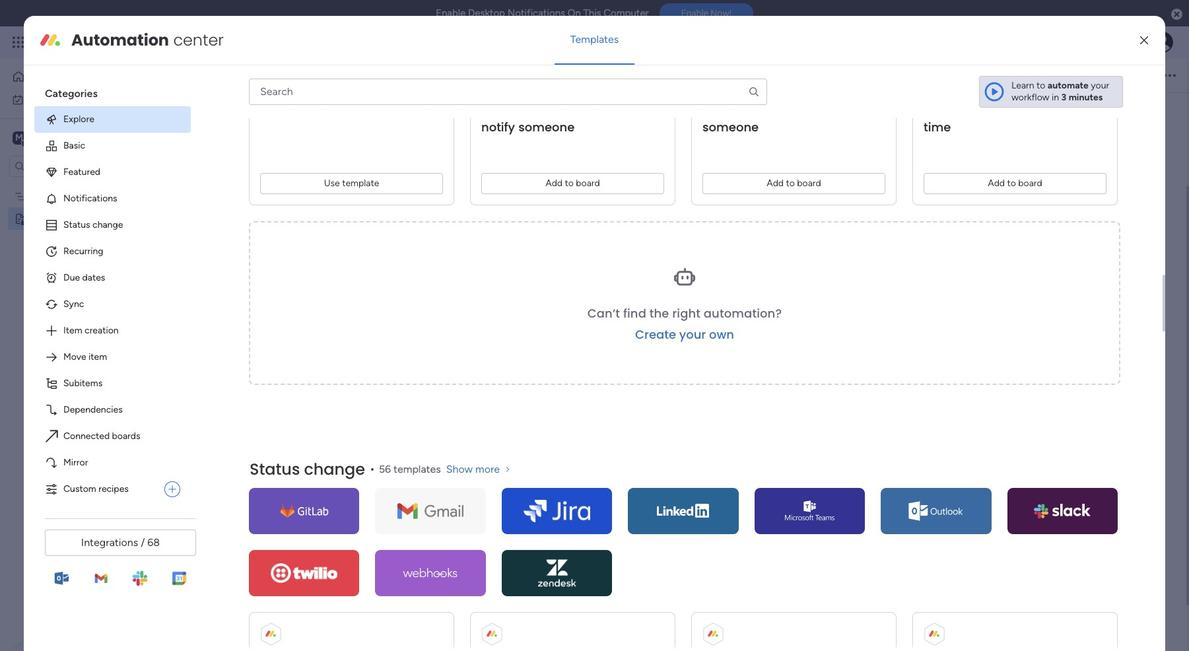 Task type: describe. For each thing, give the bounding box(es) containing it.
the inside when all items in have the
[[514, 101, 533, 117]]

create
[[635, 326, 676, 343]]

, after
[[1017, 83, 1104, 117]]

item creation
[[63, 325, 119, 336]]

kendall parks image
[[1153, 32, 1174, 53]]

on
[[568, 7, 581, 19]]

, notify someone
[[481, 101, 658, 135]]

add to board for ,
[[546, 178, 600, 189]]

automation  center image
[[40, 30, 61, 51]]

help
[[1089, 618, 1112, 631]]

3 add to board button from the left
[[924, 173, 1107, 194]]

moves
[[1009, 83, 1048, 100]]

1 vertical spatial priorities
[[483, 292, 536, 308]]

use template button
[[260, 173, 443, 194]]

Search in workspace field
[[28, 159, 110, 174]]

time
[[924, 119, 951, 135]]

1 image
[[481, 98, 485, 102]]

1 vertical spatial change
[[304, 458, 365, 480]]

share button
[[1097, 64, 1151, 86]]

custom
[[63, 483, 96, 495]]

subitems
[[63, 378, 103, 389]]

custom recipes
[[63, 483, 129, 495]]

to for when all items in
[[565, 178, 574, 189]]

explore
[[63, 114, 94, 125]]

your workflow in
[[1012, 80, 1110, 103]]

move
[[63, 351, 86, 363]]

0 vertical spatial for
[[254, 162, 267, 173]]

integrations
[[81, 536, 138, 549]]

today
[[483, 225, 519, 240]]

subitems option
[[34, 370, 191, 397]]

presentations
[[528, 317, 593, 330]]

/
[[141, 536, 145, 549]]

automate
[[1048, 80, 1089, 91]]

1 horizontal spatial ✨
[[466, 292, 480, 308]]

3 minutes
[[1062, 92, 1103, 103]]

normal text
[[327, 69, 375, 81]]

when an item moves to
[[924, 83, 1067, 100]]

enable now! button
[[660, 3, 754, 23]]

checklist image
[[530, 69, 542, 81]]

sync
[[63, 298, 84, 310]]

when all items in have the
[[481, 83, 583, 117]]

connected
[[63, 431, 110, 442]]

help button
[[1077, 614, 1123, 635]]

lottie animation image
[[0, 518, 168, 651]]

can't find the right automation? create your own
[[588, 305, 782, 343]]

notes
[[31, 213, 56, 224]]

changes
[[343, 83, 401, 100]]

creation
[[85, 325, 119, 336]]

dates
[[82, 272, 105, 283]]

mirror option
[[34, 450, 191, 476]]

3 board from the left
[[1019, 178, 1043, 189]]

minutes
[[1069, 92, 1103, 103]]

style button
[[556, 64, 589, 87]]

dependencies option
[[34, 397, 191, 423]]

show more
[[446, 463, 500, 475]]

main workspace
[[30, 131, 108, 144]]

connected boards option
[[34, 423, 191, 450]]

56 templates
[[379, 463, 441, 475]]

now!
[[711, 8, 732, 19]]

status change inside option
[[63, 219, 123, 230]]

notifications option
[[34, 186, 191, 212]]

basic
[[63, 140, 85, 151]]

main
[[30, 131, 54, 144]]

share
[[1122, 69, 1145, 80]]

workspace
[[56, 131, 108, 144]]

3 add from the left
[[988, 178, 1005, 189]]

show
[[446, 463, 473, 475]]

plan
[[75, 191, 92, 202]]

change inside option
[[93, 219, 123, 230]]

item inside option
[[88, 351, 107, 363]]

lottie animation element
[[0, 518, 168, 651]]

featured
[[63, 166, 100, 178]]

enable for enable desktop notifications on this computer
[[436, 7, 466, 19]]

than
[[738, 101, 765, 117]]

monday
[[59, 34, 104, 50]]

categories
[[45, 87, 98, 100]]

0 vertical spatial item
[[979, 83, 1005, 100]]

work for monday
[[107, 34, 130, 50]]

due dates
[[63, 272, 105, 283]]

1 vertical spatial for
[[539, 292, 556, 308]]

create your own link
[[635, 326, 734, 343]]

automation center
[[71, 29, 224, 51]]

1 horizontal spatial ✨ priorities for the week
[[466, 292, 614, 308]]

item creation option
[[34, 318, 191, 344]]

center
[[173, 29, 224, 51]]

📂
[[466, 225, 480, 240]]

workspace selection element
[[13, 130, 110, 147]]

an
[[961, 83, 976, 100]]

management
[[133, 34, 205, 50]]

bulleted list image
[[485, 69, 497, 81]]

use template
[[324, 178, 379, 189]]

tasks
[[260, 183, 282, 194]]

search image
[[748, 86, 760, 98]]

workspace image
[[13, 130, 26, 145]]

someone inside contains more items than someone
[[703, 119, 759, 135]]

4 when from the left
[[924, 83, 957, 100]]

templates
[[394, 463, 441, 475]]

your inside your workflow in
[[1091, 80, 1110, 91]]

📂 today
[[466, 225, 522, 240]]

categories heading
[[34, 76, 191, 106]]

0 horizontal spatial ✨
[[199, 162, 211, 173]]

more for contains more items than someone
[[844, 83, 875, 100]]

notifications inside option
[[63, 193, 117, 204]]

1 horizontal spatial week
[[583, 292, 614, 308]]

due
[[63, 272, 80, 283]]

integrations / 68
[[81, 536, 160, 549]]

monday work management
[[59, 34, 205, 50]]



Task type: locate. For each thing, give the bounding box(es) containing it.
change left 56
[[304, 458, 365, 480]]

0 horizontal spatial your
[[679, 326, 706, 343]]

items inside contains more items than someone
[[703, 101, 735, 117]]

contains
[[790, 83, 840, 100]]

for up finish presentations
[[539, 292, 556, 308]]

1 horizontal spatial status change
[[250, 458, 365, 480]]

0 horizontal spatial add
[[546, 178, 563, 189]]

0 horizontal spatial add to board
[[546, 178, 600, 189]]

contains more items than someone
[[703, 83, 875, 135]]

explore option
[[34, 106, 191, 133]]

notify
[[481, 119, 515, 135]]

move item option
[[34, 344, 191, 370]]

to for when an item moves to
[[1008, 178, 1016, 189]]

3 add to board from the left
[[988, 178, 1043, 189]]

someone
[[519, 119, 575, 135], [703, 119, 759, 135]]

1 horizontal spatial priorities
[[483, 292, 536, 308]]

1 vertical spatial status change
[[250, 458, 365, 480]]

someone down than on the top right of the page
[[703, 119, 759, 135]]

your inside can't find the right automation? create your own
[[679, 326, 706, 343]]

1 vertical spatial ,
[[657, 101, 658, 117]]

1 horizontal spatial change
[[304, 458, 365, 480]]

in left 3
[[1052, 92, 1059, 103]]

✨ priorities for the week up finish presentations
[[466, 292, 614, 308]]

home image
[[12, 70, 25, 83]]

notifications left on
[[508, 7, 565, 19]]

recurring option
[[34, 238, 191, 265]]

, for , after
[[1103, 83, 1104, 100]]

featured option
[[34, 159, 191, 186]]

recurring
[[63, 246, 103, 257]]

my work button
[[8, 89, 142, 110]]

some time
[[924, 101, 1085, 135]]

0 horizontal spatial status change
[[63, 219, 123, 230]]

board for contains more items than someone
[[797, 178, 821, 189]]

0 vertical spatial work
[[107, 34, 130, 50]]

0 horizontal spatial ✨ priorities for the week
[[199, 162, 308, 173]]

in inside your workflow in
[[1052, 92, 1059, 103]]

private board image
[[14, 212, 26, 225]]

basic option
[[34, 133, 191, 159]]

style
[[562, 69, 583, 81]]

0 vertical spatial status change
[[63, 219, 123, 230]]

notifications down featured
[[63, 193, 117, 204]]

1 horizontal spatial ,
[[1103, 83, 1104, 100]]

items inside when all items in have the
[[534, 83, 566, 100]]

priorities
[[214, 162, 252, 173], [483, 292, 536, 308]]

1 vertical spatial status
[[250, 458, 300, 480]]

move item
[[63, 351, 107, 363]]

enable inside button
[[681, 8, 709, 19]]

0 horizontal spatial ,
[[657, 101, 658, 117]]

1 horizontal spatial add to board
[[767, 178, 821, 189]]

find
[[623, 305, 647, 322]]

None search field
[[249, 79, 767, 105]]

work for my
[[44, 93, 64, 105]]

add to board button for ,
[[481, 173, 664, 194]]

0 horizontal spatial status
[[63, 219, 90, 230]]

1 vertical spatial ✨
[[466, 292, 480, 308]]

finish presentations
[[500, 317, 593, 330]]

1 horizontal spatial for
[[539, 292, 556, 308]]

see plans image
[[219, 34, 231, 50]]

numbered list image
[[508, 69, 519, 81]]

0 horizontal spatial change
[[93, 219, 123, 230]]

2 horizontal spatial board
[[1019, 178, 1043, 189]]

1 horizontal spatial more
[[844, 83, 875, 100]]

68
[[147, 536, 160, 549]]

1 horizontal spatial in
[[1052, 92, 1059, 103]]

0 vertical spatial items
[[534, 83, 566, 100]]

1 board from the left
[[576, 178, 600, 189]]

1 vertical spatial items
[[703, 101, 735, 117]]

2 add to board from the left
[[767, 178, 821, 189]]

1 horizontal spatial add to board button
[[703, 173, 886, 194]]

when inside when all items in have the
[[481, 83, 515, 100]]

enable left the now!
[[681, 8, 709, 19]]

1 horizontal spatial notifications
[[508, 7, 565, 19]]

1 horizontal spatial add
[[767, 178, 784, 189]]

0 horizontal spatial items
[[534, 83, 566, 100]]

when down bulleted list image
[[481, 83, 515, 100]]

1 horizontal spatial enable
[[681, 8, 709, 19]]

0 vertical spatial ,
[[1103, 83, 1104, 100]]

0 vertical spatial priorities
[[214, 162, 252, 173]]

list box
[[0, 182, 168, 408]]

integrations / 68 button
[[45, 530, 196, 556]]

someone inside , notify someone
[[519, 119, 575, 135]]

due dates option
[[34, 265, 191, 291]]

✨ priorities for the week up 📋 upcoming tasks on the top
[[199, 162, 308, 173]]

some
[[1052, 101, 1085, 117]]

learn to automate
[[1012, 80, 1089, 91]]

my
[[29, 93, 42, 105]]

select product image
[[12, 36, 25, 49]]

more inside contains more items than someone
[[844, 83, 875, 100]]

1 horizontal spatial someone
[[703, 119, 759, 135]]

0 vertical spatial more
[[844, 83, 875, 100]]

0 horizontal spatial someone
[[519, 119, 575, 135]]

item
[[63, 325, 82, 336]]

when left search icon
[[703, 83, 739, 100]]

upcoming
[[214, 183, 257, 194]]

priorities up finish
[[483, 292, 536, 308]]

0 horizontal spatial for
[[254, 162, 267, 173]]

template
[[342, 178, 379, 189]]

your
[[1091, 80, 1110, 91], [679, 326, 706, 343]]

mirror
[[63, 457, 88, 468]]

mention image
[[601, 68, 615, 82]]

2 when from the left
[[481, 83, 515, 100]]

✨
[[199, 162, 211, 173], [466, 292, 480, 308]]

item
[[979, 83, 1005, 100], [88, 351, 107, 363]]

more for show more
[[476, 463, 500, 475]]

0 vertical spatial change
[[93, 219, 123, 230]]

0 horizontal spatial item
[[88, 351, 107, 363]]

0 horizontal spatial add to board button
[[481, 173, 664, 194]]

templates button
[[555, 24, 635, 55]]

0 horizontal spatial in
[[570, 83, 580, 100]]

your down the right
[[679, 326, 706, 343]]

m
[[15, 132, 23, 143]]

Search for a column type search field
[[249, 79, 767, 105]]

status change
[[63, 219, 123, 230], [250, 458, 365, 480]]

after
[[1021, 101, 1048, 117]]

the up tasks
[[269, 162, 283, 173]]

1 horizontal spatial work
[[107, 34, 130, 50]]

0 horizontal spatial week
[[285, 162, 308, 173]]

2 add from the left
[[767, 178, 784, 189]]

custom recipes option
[[34, 476, 159, 503]]

change down notifications option
[[93, 219, 123, 230]]

item right the an
[[979, 83, 1005, 100]]

1 vertical spatial ✨ priorities for the week
[[466, 292, 614, 308]]

the inside can't find the right automation? create your own
[[650, 305, 669, 322]]

enable for enable now!
[[681, 8, 709, 19]]

0 vertical spatial week
[[285, 162, 308, 173]]

,
[[1103, 83, 1104, 100], [657, 101, 658, 117]]

1 vertical spatial item
[[88, 351, 107, 363]]

desktop
[[468, 7, 505, 19]]

normal
[[327, 69, 357, 81]]

someone down when all items in have the
[[519, 119, 575, 135]]

work right my on the top of the page
[[44, 93, 64, 105]]

when left the an
[[924, 83, 957, 100]]

0 vertical spatial your
[[1091, 80, 1110, 91]]

the
[[514, 101, 533, 117], [269, 162, 283, 173], [560, 292, 579, 308], [650, 305, 669, 322]]

add
[[546, 178, 563, 189], [767, 178, 784, 189], [988, 178, 1005, 189]]

, inside , after
[[1103, 83, 1104, 100]]

in down style
[[570, 83, 580, 100]]

change
[[93, 219, 123, 230], [304, 458, 365, 480]]

when
[[260, 83, 297, 100], [481, 83, 515, 100], [703, 83, 739, 100], [924, 83, 957, 100]]

the up create
[[650, 305, 669, 322]]

learn
[[1012, 80, 1035, 91]]

📋 upcoming tasks
[[199, 183, 282, 194]]

own
[[709, 326, 734, 343]]

1 add to board from the left
[[546, 178, 600, 189]]

enable now!
[[681, 8, 732, 19]]

when down 'undo ⌘+z' image
[[260, 83, 297, 100]]

marketing
[[31, 191, 72, 202]]

computer
[[604, 7, 649, 19]]

items for in
[[534, 83, 566, 100]]

work
[[107, 34, 130, 50], [44, 93, 64, 105]]

work inside button
[[44, 93, 64, 105]]

1 vertical spatial notifications
[[63, 193, 117, 204]]

more
[[844, 83, 875, 100], [476, 463, 500, 475]]

in inside when all items in have the
[[570, 83, 580, 100]]

the up presentations
[[560, 292, 579, 308]]

2 horizontal spatial add to board button
[[924, 173, 1107, 194]]

templates
[[570, 33, 619, 45]]

0 vertical spatial status
[[63, 219, 90, 230]]

items left than on the top right of the page
[[703, 101, 735, 117]]

1 horizontal spatial item
[[979, 83, 1005, 100]]

1 when from the left
[[260, 83, 297, 100]]

have
[[481, 101, 511, 117]]

items down checklist icon
[[534, 83, 566, 100]]

0 vertical spatial ✨
[[199, 162, 211, 173]]

0 horizontal spatial priorities
[[214, 162, 252, 173]]

notifications
[[508, 7, 565, 19], [63, 193, 117, 204]]

work right monday
[[107, 34, 130, 50]]

the down all
[[514, 101, 533, 117]]

1 vertical spatial work
[[44, 93, 64, 105]]

0 vertical spatial notifications
[[508, 7, 565, 19]]

boards
[[112, 431, 140, 442]]

connected boards
[[63, 431, 140, 442]]

1 horizontal spatial your
[[1091, 80, 1110, 91]]

dapulse close image
[[1172, 8, 1183, 21]]

v2 ellipsis image
[[1164, 67, 1176, 84]]

dependencies
[[63, 404, 123, 415]]

board
[[576, 178, 600, 189], [797, 178, 821, 189], [1019, 178, 1043, 189]]

3 when from the left
[[703, 83, 739, 100]]

to for when
[[786, 178, 795, 189]]

0 horizontal spatial enable
[[436, 7, 466, 19]]

1 horizontal spatial items
[[703, 101, 735, 117]]

0 horizontal spatial more
[[476, 463, 500, 475]]

items
[[534, 83, 566, 100], [703, 101, 735, 117]]

1 add to board button from the left
[[481, 173, 664, 194]]

2 add to board button from the left
[[703, 173, 886, 194]]

marketing plan
[[31, 191, 92, 202]]

status change option
[[34, 212, 191, 238]]

add to board for contains more items than someone
[[767, 178, 821, 189]]

board for ,
[[576, 178, 600, 189]]

your up the minutes in the top of the page
[[1091, 80, 1110, 91]]

, inside , notify someone
[[657, 101, 658, 117]]

this
[[584, 7, 601, 19]]

📋
[[199, 183, 211, 194]]

more right contains
[[844, 83, 875, 100]]

list box containing marketing plan
[[0, 182, 168, 408]]

recipes
[[99, 483, 129, 495]]

add to board button for contains more items than someone
[[703, 173, 886, 194]]

undo ⌘+z image
[[249, 69, 261, 81]]

text
[[359, 69, 375, 81]]

enable desktop notifications on this computer
[[436, 7, 649, 19]]

1 vertical spatial more
[[476, 463, 500, 475]]

add for contains more items than someone
[[767, 178, 784, 189]]

status inside option
[[63, 219, 90, 230]]

right
[[673, 305, 701, 322]]

1 vertical spatial week
[[583, 292, 614, 308]]

2 horizontal spatial add to board
[[988, 178, 1043, 189]]

0 horizontal spatial work
[[44, 93, 64, 105]]

items for than
[[703, 101, 735, 117]]

of
[[574, 101, 592, 117]]

0 horizontal spatial notifications
[[63, 193, 117, 204]]

can't
[[588, 305, 620, 322]]

3
[[1062, 92, 1067, 103]]

board activity image
[[1008, 67, 1024, 83]]

0 horizontal spatial board
[[576, 178, 600, 189]]

2 horizontal spatial add
[[988, 178, 1005, 189]]

2 board from the left
[[797, 178, 821, 189]]

automation
[[71, 29, 169, 51]]

workflow
[[1012, 92, 1050, 103]]

layout image
[[454, 69, 466, 81]]

categories list box
[[34, 76, 201, 503]]

enable left the desktop
[[436, 7, 466, 19]]

more right show
[[476, 463, 500, 475]]

option
[[0, 184, 168, 187]]

1 add from the left
[[546, 178, 563, 189]]

1 horizontal spatial status
[[250, 458, 300, 480]]

1 someone from the left
[[519, 119, 575, 135]]

, for , notify someone
[[657, 101, 658, 117]]

for up tasks
[[254, 162, 267, 173]]

add for ,
[[546, 178, 563, 189]]

my work
[[29, 93, 64, 105]]

automation?
[[704, 305, 782, 322]]

show more link
[[446, 463, 513, 476]]

add to board
[[546, 178, 600, 189], [767, 178, 821, 189], [988, 178, 1043, 189]]

priorities up upcoming
[[214, 162, 252, 173]]

0 vertical spatial ✨ priorities for the week
[[199, 162, 308, 173]]

1 vertical spatial your
[[679, 326, 706, 343]]

item right 'move'
[[88, 351, 107, 363]]

1 horizontal spatial board
[[797, 178, 821, 189]]

sync option
[[34, 291, 191, 318]]

2 someone from the left
[[703, 119, 759, 135]]



Task type: vqa. For each thing, say whether or not it's contained in the screenshot.
Monday marketplace icon
no



